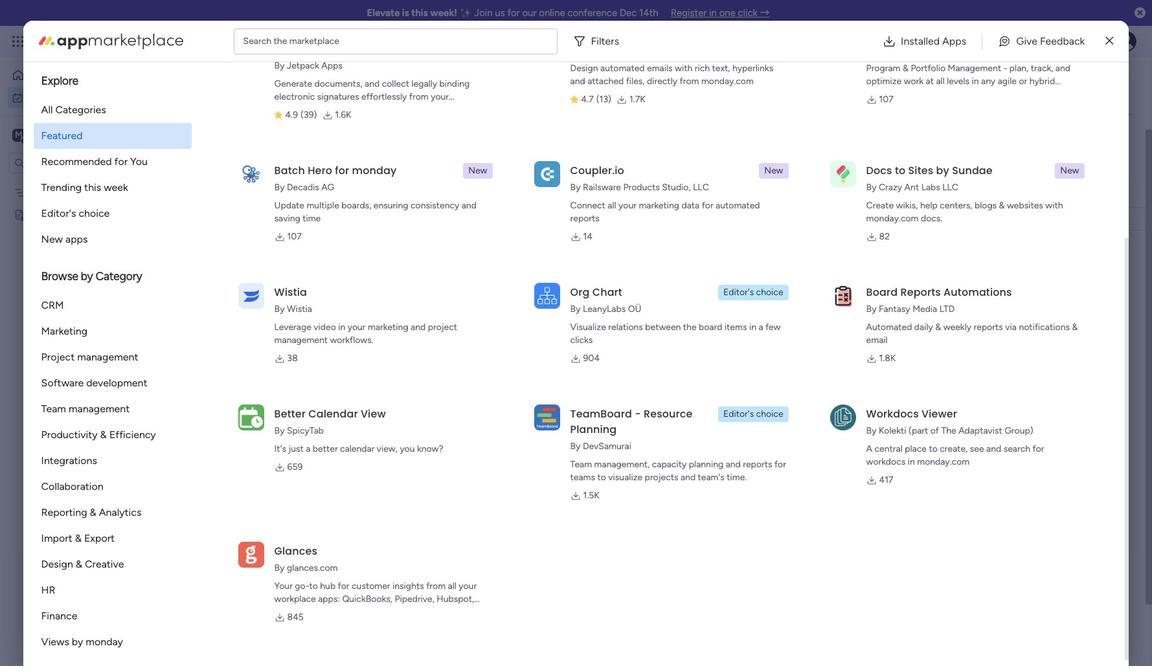 Task type: locate. For each thing, give the bounding box(es) containing it.
1 image
[[963, 27, 975, 41]]

0 horizontal spatial apps
[[321, 60, 343, 71]]

0 horizontal spatial 107
[[287, 231, 302, 242]]

marketing inside leverage video in your marketing and project management workflows.
[[368, 322, 408, 333]]

board inside board reports automations by fantasy media ltd
[[866, 285, 898, 300]]

0 horizontal spatial work
[[43, 92, 63, 103]]

conference
[[568, 7, 617, 19]]

0 horizontal spatial this
[[218, 304, 242, 320]]

0 vertical spatial apps
[[942, 35, 966, 47]]

monday.com inside create wikis, help centers, blogs & websites with monday.com docs.
[[866, 213, 919, 224]]

via
[[1005, 322, 1017, 333]]

all down group
[[608, 200, 616, 211]]

teamboard - resource planning
[[570, 407, 693, 437]]

107 down optimize
[[879, 94, 894, 105]]

2 horizontal spatial a
[[759, 322, 763, 333]]

plan,
[[1010, 63, 1029, 74]]

& right program
[[903, 63, 909, 74]]

None search field
[[191, 130, 313, 150]]

workdocs viewer by kolekti (part of the adaptavist group)
[[866, 407, 1033, 437]]

lottie animation image
[[0, 536, 165, 666]]

by inside wistia by wistia
[[274, 304, 285, 315]]

reports inside team management, capacity planning and reports for teams to visualize projects and team's time.
[[743, 459, 772, 470]]

1 vertical spatial automated
[[716, 200, 760, 211]]

of
[[931, 426, 939, 437]]

from down the rich
[[680, 76, 699, 87]]

by up the leverage at the left top of the page
[[274, 304, 285, 315]]

attached
[[588, 76, 624, 87]]

1 vertical spatial marketing
[[368, 322, 408, 333]]

reports inside the connect all your marketing data for automated reports
[[570, 213, 600, 224]]

2 vertical spatial choice
[[756, 409, 783, 420]]

1 horizontal spatial this
[[569, 215, 584, 225]]

→
[[760, 7, 770, 19]]

and left 'project'
[[411, 322, 426, 333]]

0 vertical spatial plan
[[73, 187, 90, 198]]

marketing up workflows.
[[368, 322, 408, 333]]

and inside leverage video in your marketing and project management workflows.
[[411, 322, 426, 333]]

monday up "home" button
[[58, 34, 102, 49]]

1 vertical spatial by
[[81, 269, 93, 284]]

org chart
[[570, 285, 622, 300]]

views
[[41, 636, 69, 648]]

app logo image left glances
[[238, 542, 264, 568]]

0 horizontal spatial plan
[[73, 187, 90, 198]]

marketing down data
[[670, 214, 710, 225]]

from inside generate documents, and collect legally binding electronic signatures effortlessly from your monday.com boards
[[409, 91, 429, 102]]

nov
[[907, 214, 923, 224]]

1 vertical spatial all
[[608, 200, 616, 211]]

1 horizontal spatial reports
[[743, 459, 772, 470]]

xero,
[[274, 607, 295, 618]]

0 horizontal spatial my
[[28, 92, 41, 103]]

my inside button
[[28, 92, 41, 103]]

work up all
[[43, 92, 63, 103]]

to left the hub at the left of the page
[[309, 581, 318, 592]]

2 vertical spatial editor's choice
[[723, 409, 783, 420]]

date
[[909, 187, 929, 198]]

jetpack
[[287, 60, 319, 71]]

0 horizontal spatial reports
[[570, 213, 600, 224]]

installed apps button
[[872, 28, 977, 54]]

0 horizontal spatial marketing
[[368, 322, 408, 333]]

plan
[[73, 187, 90, 198], [712, 214, 729, 225]]

1 horizontal spatial apps
[[942, 35, 966, 47]]

0 horizontal spatial llc
[[693, 182, 709, 193]]

design automated emails with rich text, hyperlinks and attached files, directly from monday.com
[[570, 63, 773, 87]]

coupler.io
[[570, 163, 624, 178]]

this down connect
[[569, 215, 584, 225]]

list box
[[0, 179, 165, 400]]

& inside create wikis, help centers, blogs & websites with monday.com docs.
[[999, 200, 1005, 211]]

import & export
[[41, 532, 115, 545]]

llc up data
[[693, 182, 709, 193]]

and right track,
[[1056, 63, 1071, 74]]

design for design & creative
[[41, 558, 73, 571]]

view
[[361, 407, 386, 422]]

option
[[0, 181, 165, 183]]

import
[[41, 532, 72, 545]]

board for board
[[716, 187, 740, 198]]

by crazy ant labs llc
[[866, 182, 958, 193]]

app logo image up the without
[[238, 405, 264, 431]]

- up agile
[[1004, 63, 1007, 74]]

week
[[104, 181, 128, 194], [586, 215, 606, 225], [245, 304, 275, 320], [247, 350, 278, 367]]

workspace
[[55, 129, 106, 141]]

0 vertical spatial editor's choice
[[41, 207, 110, 220]]

design
[[570, 63, 598, 74], [41, 558, 73, 571]]

1 horizontal spatial design
[[570, 63, 598, 74]]

2 llc from the left
[[943, 182, 958, 193]]

week down connect
[[586, 215, 606, 225]]

0 up the leverage at the left top of the page
[[287, 308, 293, 319]]

nov 9
[[907, 214, 930, 224]]

1 vertical spatial editor's choice
[[723, 287, 783, 298]]

all up hubspot,
[[448, 581, 456, 592]]

0 horizontal spatial all
[[448, 581, 456, 592]]

my work
[[194, 75, 281, 104]]

1 horizontal spatial marketing
[[639, 200, 679, 211]]

0 vertical spatial this
[[569, 215, 584, 225]]

/ for next week /
[[281, 350, 287, 367]]

by inside workdocs viewer by kolekti (part of the adaptavist group)
[[866, 426, 877, 437]]

2 vertical spatial editor's
[[723, 409, 754, 420]]

app logo image for by glances.com
[[238, 542, 264, 568]]

2 horizontal spatial all
[[936, 76, 945, 87]]

app logo image left coupler.io
[[534, 161, 560, 187]]

marketing plan up the notes
[[30, 187, 90, 198]]

marketing up the notes
[[30, 187, 71, 198]]

by for category
[[81, 269, 93, 284]]

app logo image left workdocs
[[830, 405, 856, 431]]

team down software
[[41, 403, 66, 415]]

hero
[[308, 163, 332, 178]]

monday right 'views'
[[86, 636, 123, 648]]

/ up the leverage at the left top of the page
[[278, 304, 284, 320]]

1 vertical spatial monday
[[352, 163, 397, 178]]

659
[[287, 462, 303, 473]]

in inside leverage video in your marketing and project management workflows.
[[338, 322, 345, 333]]

1 vertical spatial apps
[[321, 60, 343, 71]]

- inside teamboard - resource planning
[[635, 407, 641, 422]]

1 vertical spatial 107
[[287, 231, 302, 242]]

marketing
[[639, 200, 679, 211], [368, 322, 408, 333]]

pipedrive,
[[395, 594, 434, 605]]

apps marketplace image
[[39, 33, 183, 49]]

team inside team management, capacity planning and reports for teams to visualize projects and team's time.
[[570, 459, 592, 470]]

2 horizontal spatial reports
[[974, 322, 1003, 333]]

your
[[274, 581, 293, 592]]

904
[[583, 353, 600, 364]]

1 horizontal spatial team
[[570, 459, 592, 470]]

the left the board
[[683, 322, 697, 333]]

1 horizontal spatial marketing plan
[[670, 214, 729, 225]]

1 llc from the left
[[693, 182, 709, 193]]

and inside program & portfolio management - plan, track, and optimize work at all levels in any agile or hybrid framework
[[1056, 63, 1071, 74]]

hubspot,
[[437, 594, 474, 605]]

0 vertical spatial design
[[570, 63, 598, 74]]

a
[[759, 322, 763, 333], [267, 444, 275, 460], [306, 444, 310, 455]]

help
[[920, 200, 938, 211]]

0 vertical spatial board
[[716, 187, 740, 198]]

app logo image left org
[[534, 283, 560, 309]]

with inside create wikis, help centers, blogs & websites with monday.com docs.
[[1046, 200, 1063, 211]]

by left "fantasy"
[[866, 304, 877, 315]]

0 down the leverage at the left top of the page
[[290, 354, 295, 365]]

update multiple boards, ensuring consistency and saving time
[[274, 200, 477, 224]]

browse by category
[[41, 269, 142, 284]]

new
[[468, 165, 487, 176], [764, 165, 783, 176], [1060, 165, 1079, 176], [41, 233, 63, 245]]

editor's
[[41, 207, 76, 220], [723, 287, 754, 298], [723, 409, 754, 420]]

text,
[[712, 63, 730, 74]]

installed
[[901, 35, 940, 47]]

reports
[[570, 213, 600, 224], [974, 322, 1003, 333], [743, 459, 772, 470]]

search everything image
[[1042, 35, 1055, 48]]

14th
[[639, 7, 658, 19]]

by inside the better calendar view by spicytab
[[274, 426, 285, 437]]

Search in workspace field
[[27, 155, 108, 170]]

& up working
[[999, 200, 1005, 211]]

all inside 'your go-to hub for customer insights from all your workplace apps: quickbooks, pipedrive, hubspot, xero, stripe, mailchimp, and more.'
[[448, 581, 456, 592]]

framework
[[866, 89, 910, 100]]

app logo image for by spicytab
[[238, 405, 264, 431]]

1 horizontal spatial llc
[[943, 182, 958, 193]]

1 horizontal spatial -
[[1004, 63, 1007, 74]]

automated up files,
[[600, 63, 645, 74]]

for inside a central place to create, see and search for workdocs in monday.com
[[1033, 444, 1044, 455]]

1 vertical spatial plan
[[712, 214, 729, 225]]

1 vertical spatial team
[[570, 459, 592, 470]]

all right the at
[[936, 76, 945, 87]]

monday.com down electronic
[[274, 104, 327, 115]]

1 vertical spatial board
[[866, 285, 898, 300]]

design up attached
[[570, 63, 598, 74]]

0 vertical spatial this
[[411, 7, 428, 19]]

items inside 'this week / 0 items'
[[295, 308, 318, 319]]

1 vertical spatial editor's
[[723, 287, 754, 298]]

the
[[274, 35, 287, 46], [683, 322, 697, 333]]

1 horizontal spatial with
[[1046, 200, 1063, 211]]

in left few
[[749, 322, 756, 333]]

by up your
[[274, 563, 285, 574]]

team management, capacity planning and reports for teams to visualize projects and team's time.
[[570, 459, 786, 483]]

marketing up project
[[41, 325, 87, 337]]

all inside the connect all your marketing data for automated reports
[[608, 200, 616, 211]]

design inside design automated emails with rich text, hyperlinks and attached files, directly from monday.com
[[570, 63, 598, 74]]

files,
[[626, 76, 645, 87]]

decadis
[[287, 182, 319, 193]]

1 horizontal spatial this
[[411, 7, 428, 19]]

items inside later / 0 items
[[267, 401, 290, 412]]

1 vertical spatial reports
[[974, 322, 1003, 333]]

to right place on the bottom of the page
[[929, 444, 938, 455]]

my for my work
[[194, 75, 224, 104]]

0 horizontal spatial this
[[84, 181, 101, 194]]

collaboration
[[41, 481, 103, 493]]

team up teams
[[570, 459, 592, 470]]

app logo image up dates
[[238, 161, 264, 187]]

0 vertical spatial work
[[105, 34, 128, 49]]

editor's choice for teamboard - resource planning
[[723, 409, 783, 420]]

1 vertical spatial marketing
[[670, 214, 710, 225]]

by right browse
[[81, 269, 93, 284]]

docs
[[866, 163, 892, 178]]

monday.com down create
[[866, 213, 919, 224]]

automated right data
[[716, 200, 760, 211]]

automated inside the connect all your marketing data for automated reports
[[716, 200, 760, 211]]

1 vertical spatial this
[[84, 181, 101, 194]]

for inside 'your go-to hub for customer insights from all your workplace apps: quickbooks, pipedrive, hubspot, xero, stripe, mailchimp, and more.'
[[338, 581, 349, 592]]

directly
[[647, 76, 678, 87]]

1 horizontal spatial work
[[105, 34, 128, 49]]

ensuring
[[374, 200, 408, 211]]

to right teams
[[597, 472, 606, 483]]

by up it's
[[274, 426, 285, 437]]

0 horizontal spatial the
[[274, 35, 287, 46]]

app logo image left wistia by wistia on the top of page
[[238, 283, 264, 309]]

1 vertical spatial the
[[683, 322, 697, 333]]

apps right notifications image
[[942, 35, 966, 47]]

week left the 38
[[247, 350, 278, 367]]

2 horizontal spatial work
[[904, 76, 924, 87]]

0 horizontal spatial design
[[41, 558, 73, 571]]

online
[[539, 7, 565, 19]]

this up next at the left of the page
[[218, 304, 242, 320]]

on
[[1018, 214, 1029, 225]]

9
[[925, 214, 930, 224]]

marketing inside the connect all your marketing data for automated reports
[[639, 200, 679, 211]]

0 horizontal spatial automated
[[600, 63, 645, 74]]

notifications image
[[925, 35, 938, 48]]

week down recommended for you
[[104, 181, 128, 194]]

for inside team management, capacity planning and reports for teams to visualize projects and team's time.
[[775, 459, 786, 470]]

work for my work
[[43, 92, 63, 103]]

insights
[[392, 581, 424, 592]]

0 vertical spatial automated
[[600, 63, 645, 74]]

1 horizontal spatial automated
[[716, 200, 760, 211]]

items down the leverage at the left top of the page
[[298, 354, 320, 365]]

private board image
[[14, 208, 26, 221]]

apps image
[[1010, 35, 1023, 48]]

& up export
[[90, 506, 96, 519]]

monday.com inside a central place to create, see and search for workdocs in monday.com
[[917, 457, 970, 468]]

week for this week
[[586, 215, 606, 225]]

marketing plan down data
[[670, 214, 729, 225]]

- left resource
[[635, 407, 641, 422]]

search
[[1004, 444, 1031, 455]]

1 vertical spatial work
[[904, 76, 924, 87]]

a left date
[[267, 444, 275, 460]]

1 vertical spatial with
[[1046, 200, 1063, 211]]

0 vertical spatial marketing plan
[[30, 187, 90, 198]]

choice
[[79, 207, 110, 220], [756, 287, 783, 298], [756, 409, 783, 420]]

0 inside without a date / 0 items
[[318, 448, 323, 459]]

team for team management
[[41, 403, 66, 415]]

app logo image for by devsamurai
[[534, 405, 560, 431]]

& left export
[[75, 532, 82, 545]]

2 vertical spatial from
[[426, 581, 446, 592]]

all inside program & portfolio management - plan, track, and optimize work at all levels in any agile or hybrid framework
[[936, 76, 945, 87]]

107 down the saving
[[287, 231, 302, 242]]

1 vertical spatial this
[[218, 304, 242, 320]]

item
[[298, 191, 316, 202]]

by down docs at the right top of the page
[[866, 182, 877, 193]]

from up hubspot,
[[426, 581, 446, 592]]

app logo image left "fantasy"
[[830, 283, 856, 309]]

a left few
[[759, 322, 763, 333]]

0 vertical spatial 107
[[879, 94, 894, 105]]

kendall parks image
[[1116, 31, 1137, 52]]

38
[[287, 353, 298, 364]]

/ left 1
[[283, 187, 289, 203]]

quickbooks,
[[342, 594, 392, 605]]

0 horizontal spatial with
[[675, 63, 693, 74]]

create
[[866, 200, 894, 211]]

& left the creative
[[76, 558, 82, 571]]

reports up time.
[[743, 459, 772, 470]]

2 vertical spatial reports
[[743, 459, 772, 470]]

week for this week / 0 items
[[245, 304, 275, 320]]

0 vertical spatial with
[[675, 63, 693, 74]]

marketing down studio,
[[639, 200, 679, 211]]

0 horizontal spatial board
[[716, 187, 740, 198]]

management,
[[594, 459, 650, 470]]

app logo image for by crazy ant labs llc
[[830, 161, 856, 187]]

monday up ensuring
[[352, 163, 397, 178]]

email
[[866, 335, 888, 346]]

register in one click → link
[[671, 7, 770, 19]]

1 vertical spatial marketing plan
[[670, 214, 729, 225]]

& left efficiency
[[100, 429, 107, 441]]

0 vertical spatial reports
[[570, 213, 600, 224]]

1 horizontal spatial board
[[866, 285, 898, 300]]

✨
[[460, 7, 472, 19]]

in
[[709, 7, 717, 19], [972, 76, 979, 87], [338, 322, 345, 333], [749, 322, 756, 333], [908, 457, 915, 468]]

0 left better in the bottom of the page
[[259, 401, 265, 412]]

monday.com inside design automated emails with rich text, hyperlinks and attached files, directly from monday.com
[[701, 76, 754, 87]]

track,
[[1031, 63, 1053, 74]]

1 horizontal spatial my
[[194, 75, 224, 104]]

crazy
[[879, 182, 902, 193]]

efficiency
[[109, 429, 156, 441]]

1 vertical spatial choice
[[756, 287, 783, 298]]

0 right just
[[318, 448, 323, 459]]

by right 'views'
[[72, 636, 83, 648]]

0 horizontal spatial -
[[635, 407, 641, 422]]

and right see
[[986, 444, 1001, 455]]

1 horizontal spatial the
[[683, 322, 697, 333]]

and inside a central place to create, see and search for workdocs in monday.com
[[986, 444, 1001, 455]]

your inside generate documents, and collect legally binding electronic signatures effortlessly from your monday.com boards
[[431, 91, 449, 102]]

app logo image left docs at the right top of the page
[[830, 161, 856, 187]]

design down import
[[41, 558, 73, 571]]

daily
[[914, 322, 933, 333]]

2 vertical spatial work
[[43, 92, 63, 103]]

wistia up the leverage at the left top of the page
[[287, 304, 312, 315]]

0 vertical spatial marketing
[[639, 200, 679, 211]]

your down binding
[[431, 91, 449, 102]]

work up "home" button
[[105, 34, 128, 49]]

app logo image for by wistia
[[238, 283, 264, 309]]

0 vertical spatial the
[[274, 35, 287, 46]]

0 vertical spatial by
[[936, 163, 949, 178]]

/ right just
[[309, 444, 315, 460]]

and up effortlessly
[[365, 78, 380, 89]]

and right the consistency
[[462, 200, 477, 211]]

plan inside list box
[[73, 187, 90, 198]]

new for batch hero for monday
[[468, 165, 487, 176]]

categories
[[55, 104, 106, 116]]

work inside button
[[43, 92, 63, 103]]

in up workflows.
[[338, 322, 345, 333]]

in down management
[[972, 76, 979, 87]]

0 horizontal spatial marketing plan
[[30, 187, 90, 198]]

levels
[[947, 76, 970, 87]]

your up workflows.
[[348, 322, 366, 333]]

& right notifications
[[1072, 322, 1078, 333]]

with inside design automated emails with rich text, hyperlinks and attached files, directly from monday.com
[[675, 63, 693, 74]]

2 vertical spatial by
[[72, 636, 83, 648]]

to inside 'your go-to hub for customer insights from all your workplace apps: quickbooks, pipedrive, hubspot, xero, stripe, mailchimp, and more.'
[[309, 581, 318, 592]]

in down place on the bottom of the page
[[908, 457, 915, 468]]

to
[[895, 163, 906, 178], [929, 444, 938, 455], [597, 472, 606, 483], [309, 581, 318, 592]]

trending
[[41, 181, 82, 194]]

with right "websites"
[[1046, 200, 1063, 211]]

1 horizontal spatial all
[[608, 200, 616, 211]]

1 vertical spatial -
[[635, 407, 641, 422]]

glances
[[274, 544, 317, 559]]

hr
[[41, 584, 55, 597]]

editor's for org chart
[[723, 287, 754, 298]]

by down org
[[570, 304, 581, 315]]

0 vertical spatial marketing
[[30, 187, 71, 198]]

1 vertical spatial from
[[409, 91, 429, 102]]

0 vertical spatial -
[[1004, 63, 1007, 74]]

give feedback
[[1016, 35, 1085, 47]]

& right daily
[[935, 322, 941, 333]]

reports down connect
[[570, 213, 600, 224]]

development
[[86, 377, 147, 389]]

app logo image
[[238, 161, 264, 187], [534, 161, 560, 187], [830, 161, 856, 187], [238, 283, 264, 309], [534, 283, 560, 309], [830, 283, 856, 309], [830, 405, 856, 431], [238, 405, 264, 431], [534, 405, 560, 431], [238, 542, 264, 568]]

this right is
[[411, 7, 428, 19]]

your up hubspot,
[[459, 581, 477, 592]]

0 vertical spatial all
[[936, 76, 945, 87]]

by up a
[[866, 426, 877, 437]]

0 vertical spatial from
[[680, 76, 699, 87]]

your down the by railsware products studio, llc
[[619, 200, 637, 211]]

a right just
[[306, 444, 310, 455]]

2 vertical spatial all
[[448, 581, 456, 592]]

& inside program & portfolio management - plan, track, and optimize work at all levels in any agile or hybrid framework
[[903, 63, 909, 74]]



Task type: describe. For each thing, give the bounding box(es) containing it.
workdocs
[[866, 457, 906, 468]]

marketing plan link
[[668, 208, 788, 231]]

update
[[274, 200, 304, 211]]

4.9 (39)
[[285, 109, 317, 120]]

1 horizontal spatial plan
[[712, 214, 729, 225]]

by jetpack apps
[[274, 60, 343, 71]]

creative
[[85, 558, 124, 571]]

list box containing marketing plan
[[0, 179, 165, 400]]

team for team management, capacity planning and reports for teams to visualize projects and team's time.
[[570, 459, 592, 470]]

this for this week
[[569, 215, 584, 225]]

in inside visualize relations between the board items in a few clicks
[[749, 322, 756, 333]]

by devsamurai
[[570, 441, 631, 452]]

by railsware products studio, llc
[[570, 182, 709, 193]]

app logo image for by kolekti (part of the adaptavist group)
[[830, 405, 856, 431]]

in inside program & portfolio management - plan, track, and optimize work at all levels in any agile or hybrid framework
[[972, 76, 979, 87]]

0 inside later / 0 items
[[259, 401, 265, 412]]

stripe,
[[297, 607, 324, 618]]

editor's for teamboard - resource planning
[[723, 409, 754, 420]]

electronic
[[274, 91, 315, 102]]

help image
[[1071, 35, 1084, 48]]

multiple
[[307, 200, 339, 211]]

adaptavist
[[959, 426, 1002, 437]]

apps
[[65, 233, 88, 245]]

0 vertical spatial editor's
[[41, 207, 76, 220]]

in inside a central place to create, see and search for workdocs in monday.com
[[908, 457, 915, 468]]

inbox image
[[953, 35, 966, 48]]

by left 1
[[274, 182, 285, 193]]

planning
[[689, 459, 724, 470]]

program & portfolio management - plan, track, and optimize work at all levels in any agile or hybrid framework
[[866, 63, 1071, 100]]

recommended for you
[[41, 155, 148, 168]]

your inside the connect all your marketing data for automated reports
[[619, 200, 637, 211]]

apps:
[[318, 594, 340, 605]]

this week
[[569, 215, 606, 225]]

invite members image
[[982, 35, 995, 48]]

board for board reports automations by fantasy media ltd
[[866, 285, 898, 300]]

by up generate
[[274, 60, 285, 71]]

the inside visualize relations between the board items in a few clicks
[[683, 322, 697, 333]]

automated inside design automated emails with rich text, hyperlinks and attached files, directly from monday.com
[[600, 63, 645, 74]]

rich
[[695, 63, 710, 74]]

search
[[243, 35, 271, 46]]

visualize
[[608, 472, 643, 483]]

feedback
[[1040, 35, 1085, 47]]

my for my work
[[28, 92, 41, 103]]

time.
[[727, 472, 747, 483]]

/ right the later on the left bottom of the page
[[250, 397, 256, 413]]

sundae
[[952, 163, 993, 178]]

teamboard
[[570, 407, 632, 422]]

0 inside 'this week / 0 items'
[[287, 308, 293, 319]]

design & creative
[[41, 558, 124, 571]]

new for docs to sites by sundae
[[1060, 165, 1079, 176]]

and down planning
[[681, 472, 696, 483]]

and inside generate documents, and collect legally binding electronic signatures effortlessly from your monday.com boards
[[365, 78, 380, 89]]

from inside design automated emails with rich text, hyperlinks and attached files, directly from monday.com
[[680, 76, 699, 87]]

past
[[218, 187, 244, 203]]

join
[[474, 7, 493, 19]]

your go-to hub for customer insights from all your workplace apps: quickbooks, pipedrive, hubspot, xero, stripe, mailchimp, and more.
[[274, 581, 477, 618]]

status
[[997, 187, 1023, 198]]

1 vertical spatial wistia
[[287, 304, 312, 315]]

wistia by wistia
[[274, 285, 312, 315]]

dec
[[620, 7, 637, 19]]

0 horizontal spatial a
[[267, 444, 275, 460]]

project
[[428, 322, 457, 333]]

work for monday work management
[[105, 34, 128, 49]]

app logo image for by decadis ag
[[238, 161, 264, 187]]

views by monday
[[41, 636, 123, 648]]

by up connect
[[570, 182, 581, 193]]

app logo image for by leanylabs oü
[[534, 283, 560, 309]]

2 vertical spatial marketing
[[41, 325, 87, 337]]

(13)
[[596, 94, 611, 105]]

apps inside button
[[942, 35, 966, 47]]

llc for docs to sites by sundae
[[943, 182, 958, 193]]

time
[[303, 213, 321, 224]]

or
[[1019, 76, 1027, 87]]

dapulse x slim image
[[1106, 33, 1114, 49]]

management inside leverage video in your marketing and project management workflows.
[[274, 335, 328, 346]]

management
[[948, 63, 1001, 74]]

railsware
[[583, 182, 621, 193]]

calendar
[[340, 444, 375, 455]]

app logo image for by railsware products studio, llc
[[534, 161, 560, 187]]

by down planning
[[570, 441, 581, 452]]

1 horizontal spatial 107
[[879, 94, 894, 105]]

connect
[[570, 200, 606, 211]]

automated daily & weekly reports via notifications & email
[[866, 322, 1078, 346]]

items inside next week / 0 items
[[298, 354, 320, 365]]

planning
[[570, 422, 617, 437]]

to up crazy
[[895, 163, 906, 178]]

14
[[583, 231, 593, 242]]

working
[[982, 214, 1016, 225]]

featured
[[41, 130, 83, 142]]

the
[[941, 426, 956, 437]]

and up time.
[[726, 459, 741, 470]]

0 vertical spatial wistia
[[274, 285, 307, 300]]

app logo image for by fantasy media ltd
[[830, 283, 856, 309]]

2 vertical spatial monday
[[86, 636, 123, 648]]

- inside program & portfolio management - plan, track, and optimize work at all levels in any agile or hybrid framework
[[1004, 63, 1007, 74]]

a inside visualize relations between the board items in a few clicks
[[759, 322, 763, 333]]

marketing plan inside marketing plan link
[[670, 214, 729, 225]]

llc for coupler.io
[[693, 182, 709, 193]]

lottie animation element
[[0, 536, 165, 666]]

items inside without a date / 0 items
[[326, 448, 348, 459]]

and inside 'your go-to hub for customer insights from all your workplace apps: quickbooks, pipedrive, hubspot, xero, stripe, mailchimp, and more.'
[[372, 607, 387, 618]]

people
[[821, 187, 849, 198]]

your inside leverage video in your marketing and project management workflows.
[[348, 322, 366, 333]]

elevate is this week! ✨ join us for our online conference dec 14th
[[367, 7, 658, 19]]

automations
[[944, 285, 1012, 300]]

resource
[[644, 407, 693, 422]]

is
[[402, 7, 409, 19]]

workspace image
[[12, 128, 25, 142]]

automated
[[866, 322, 912, 333]]

1 horizontal spatial a
[[306, 444, 310, 455]]

studio,
[[662, 182, 691, 193]]

project management
[[41, 351, 138, 363]]

browse
[[41, 269, 78, 284]]

group)
[[1005, 426, 1033, 437]]

date
[[278, 444, 306, 460]]

blogs
[[975, 200, 997, 211]]

this for this week / 0 items
[[218, 304, 242, 320]]

work inside program & portfolio management - plan, track, and optimize work at all levels in any agile or hybrid framework
[[904, 76, 924, 87]]

workspace selection element
[[12, 127, 108, 144]]

productivity & efficiency
[[41, 429, 156, 441]]

know?
[[417, 444, 443, 455]]

items inside visualize relations between the board items in a few clicks
[[725, 322, 747, 333]]

new for coupler.io
[[764, 165, 783, 176]]

a central place to create, see and search for workdocs in monday.com
[[866, 444, 1044, 468]]

choice for teamboard - resource planning
[[756, 409, 783, 420]]

0 vertical spatial choice
[[79, 207, 110, 220]]

it's
[[274, 444, 286, 455]]

workflows.
[[330, 335, 373, 346]]

marketing inside list box
[[30, 187, 71, 198]]

/ for this week /
[[278, 304, 284, 320]]

generate
[[274, 78, 312, 89]]

spicytab
[[287, 426, 324, 437]]

see plans button
[[209, 32, 271, 51]]

home button
[[8, 65, 139, 85]]

week for next week / 0 items
[[247, 350, 278, 367]]

binding
[[439, 78, 470, 89]]

(39)
[[301, 109, 317, 120]]

to inside a central place to create, see and search for workdocs in monday.com
[[929, 444, 938, 455]]

docs.
[[921, 213, 943, 224]]

design for design automated emails with rich text, hyperlinks and attached files, directly from monday.com
[[570, 63, 598, 74]]

and inside "update multiple boards, ensuring consistency and saving time"
[[462, 200, 477, 211]]

click
[[738, 7, 758, 19]]

for inside the connect all your marketing data for automated reports
[[702, 200, 714, 211]]

monday.com inside generate documents, and collect legally binding electronic signatures effortlessly from your monday.com boards
[[274, 104, 327, 115]]

/ for past dates /
[[283, 187, 289, 203]]

us
[[495, 7, 505, 19]]

m
[[15, 129, 23, 140]]

installed apps
[[901, 35, 966, 47]]

select product image
[[12, 35, 25, 48]]

0 inside next week / 0 items
[[290, 354, 295, 365]]

marketing plan inside list box
[[30, 187, 90, 198]]

Filter dashboard by text search field
[[191, 130, 313, 150]]

choice for org chart
[[756, 287, 783, 298]]

project
[[41, 351, 75, 363]]

next week / 0 items
[[218, 350, 320, 367]]

0 vertical spatial monday
[[58, 34, 102, 49]]

see
[[226, 36, 242, 47]]

optimize
[[866, 76, 902, 87]]

by inside glances by glances.com
[[274, 563, 285, 574]]

v2 overdue deadline image
[[878, 213, 889, 225]]

by for monday
[[72, 636, 83, 648]]

reports inside 'automated daily & weekly reports via notifications & email'
[[974, 322, 1003, 333]]

and inside design automated emails with rich text, hyperlinks and attached files, directly from monday.com
[[570, 76, 585, 87]]

your inside 'your go-to hub for customer insights from all your workplace apps: quickbooks, pipedrive, hubspot, xero, stripe, mailchimp, and more.'
[[459, 581, 477, 592]]

recommended
[[41, 155, 112, 168]]

editor's choice for org chart
[[723, 287, 783, 298]]

ant
[[905, 182, 919, 193]]

from inside 'your go-to hub for customer insights from all your workplace apps: quickbooks, pipedrive, hubspot, xero, stripe, mailchimp, and more.'
[[426, 581, 446, 592]]

by inside board reports automations by fantasy media ltd
[[866, 304, 877, 315]]

my work
[[28, 92, 63, 103]]

marketing inside marketing plan link
[[670, 214, 710, 225]]

boards,
[[341, 200, 371, 211]]

category
[[96, 269, 142, 284]]

program
[[866, 63, 901, 74]]

to inside team management, capacity planning and reports for teams to visualize projects and team's time.
[[597, 472, 606, 483]]

in left one
[[709, 7, 717, 19]]

notes
[[30, 209, 55, 220]]

calendar
[[308, 407, 358, 422]]



Task type: vqa. For each thing, say whether or not it's contained in the screenshot.


